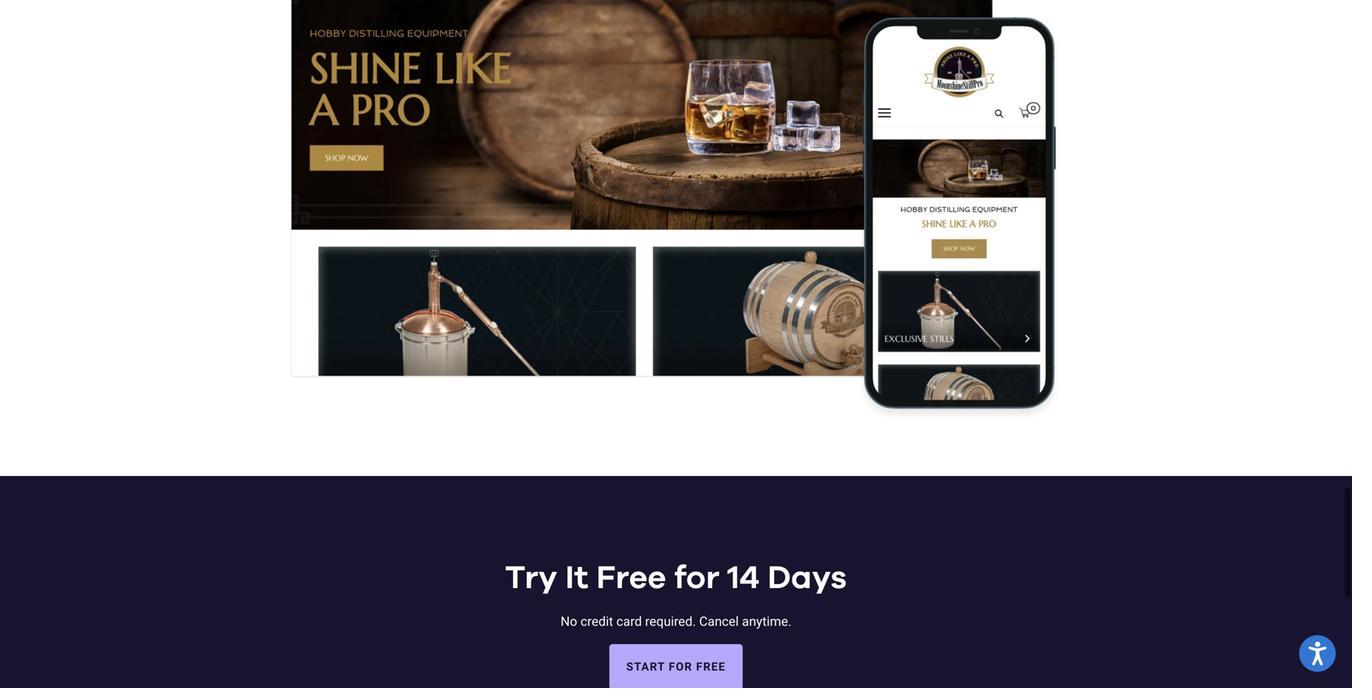 Task type: locate. For each thing, give the bounding box(es) containing it.
merchant site image
[[291, 0, 1061, 421]]

14
[[728, 563, 760, 595]]

free
[[696, 661, 726, 674]]

card
[[616, 614, 642, 630]]

open accessibe: accessibility options, statement and help image
[[1308, 642, 1327, 666]]

it
[[565, 563, 588, 595]]

try it free for 14 days
[[505, 563, 847, 595]]

no credit card required. cancel anytime.
[[561, 614, 791, 630]]

free
[[596, 563, 666, 595]]

try
[[505, 563, 557, 595]]

credit
[[580, 614, 613, 630]]

for
[[669, 661, 693, 674]]

start for free
[[626, 661, 726, 674]]

days
[[767, 563, 847, 595]]



Task type: describe. For each thing, give the bounding box(es) containing it.
for
[[674, 563, 720, 595]]

cancel
[[699, 614, 739, 630]]

start
[[626, 661, 665, 674]]

no
[[561, 614, 577, 630]]

required.
[[645, 614, 696, 630]]

anytime.
[[742, 614, 791, 630]]

start for free link
[[609, 645, 743, 689]]



Task type: vqa. For each thing, say whether or not it's contained in the screenshot.
START FOR FREE
yes



